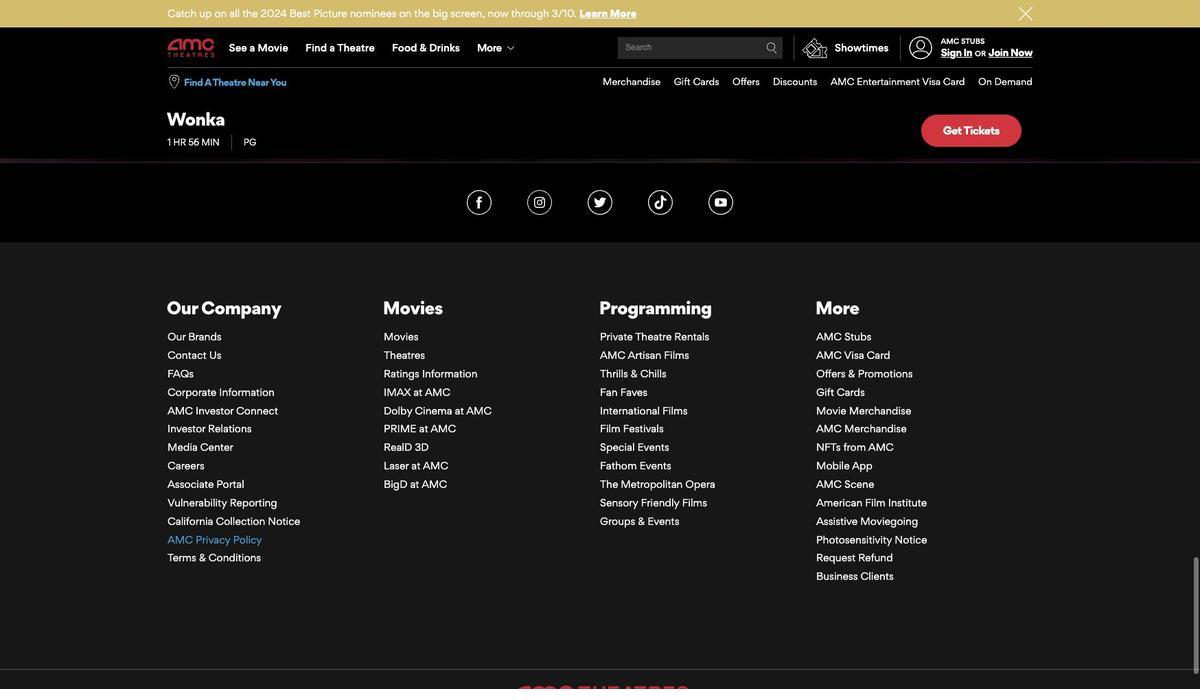 Task type: vqa. For each thing, say whether or not it's contained in the screenshot.
the twists
no



Task type: describe. For each thing, give the bounding box(es) containing it.
2 the from the left
[[414, 7, 430, 20]]

1 vertical spatial investor
[[168, 423, 205, 436]]

3d
[[415, 441, 429, 454]]

privacy
[[196, 533, 230, 546]]

clients
[[861, 570, 894, 583]]

2 horizontal spatial more
[[816, 297, 859, 319]]

the metropolitan opera link
[[600, 478, 715, 491]]

special events link
[[600, 441, 669, 454]]

amc privacy policy link
[[168, 533, 262, 546]]

amc stubs amc visa card offers & promotions gift cards movie merchandise amc merchandise nfts from amc mobile app amc scene american film institute assistive moviegoing photosensitivity notice request refund business clients
[[816, 330, 927, 583]]

amc entertainment visa card
[[831, 76, 965, 87]]

amc inside amc stubs sign in or join now
[[941, 36, 960, 46]]

1 hr 58 min button
[[553, 62, 617, 75]]

amc down corporate
[[168, 404, 193, 417]]

institute
[[888, 496, 927, 509]]

footer containing our company
[[0, 162, 1200, 689]]

film inside amc stubs amc visa card offers & promotions gift cards movie merchandise amc merchandise nfts from amc mobile app amc scene american film institute assistive moviegoing photosensitivity notice request refund business clients
[[865, 496, 886, 509]]

showtimes image
[[795, 36, 835, 60]]

mobile app link
[[816, 460, 873, 473]]

chills
[[640, 367, 667, 380]]

friendly
[[641, 496, 680, 509]]

card inside amc stubs amc visa card offers & promotions gift cards movie merchandise amc merchandise nfts from amc mobile app amc scene american film institute assistive moviegoing photosensitivity notice request refund business clients
[[867, 349, 891, 362]]

associate portal link
[[168, 478, 244, 491]]

at up bigd at amc link
[[412, 460, 421, 473]]

but
[[107, 22, 133, 42]]

find a theatre near you
[[184, 76, 286, 88]]

dec
[[846, 59, 861, 69]]

movie poster for anyone but you image
[[10, 0, 201, 9]]

user profile image
[[902, 37, 940, 59]]

prime at amc link
[[384, 423, 456, 436]]

corporate information link
[[168, 386, 275, 399]]

promotions
[[858, 367, 913, 380]]

0 vertical spatial get tickets link
[[807, 77, 897, 106]]

0 horizontal spatial gift
[[674, 76, 691, 87]]

1 for the beekeeper
[[310, 49, 314, 58]]

pg13
[[632, 63, 654, 74]]

american
[[816, 496, 863, 509]]

on
[[979, 76, 992, 87]]

sign
[[941, 46, 962, 59]]

theatre inside private theatre rentals amc artisan films thrills & chills fan faves international films film festivals special events fathom events the metropolitan opera sensory friendly films groups & events
[[635, 330, 672, 344]]

at up the 3d
[[419, 423, 428, 436]]

12, for released
[[364, 59, 374, 69]]

visa inside amc stubs amc visa card offers & promotions gift cards movie merchandise amc merchandise nfts from amc mobile app amc scene american film institute assistive moviegoing photosensitivity notice request refund business clients
[[844, 349, 864, 362]]

media
[[168, 441, 198, 454]]

3/10.
[[552, 7, 577, 20]]

reald 3d link
[[384, 441, 429, 454]]

faves
[[620, 386, 648, 399]]

california collection notice link
[[168, 515, 300, 528]]

2024 for released jan 12, 2024
[[376, 59, 397, 69]]

2024 for pg13 jan 12, 2024
[[627, 75, 650, 86]]

find a theatre
[[306, 41, 375, 54]]

search the AMC website text field
[[624, 43, 766, 53]]

the inside private theatre rentals amc artisan films thrills & chills fan faves international films film festivals special events fathom events the metropolitan opera sensory friendly films groups & events
[[600, 478, 618, 491]]

get for rightmost get tickets link
[[943, 124, 962, 137]]

anyone
[[47, 22, 104, 42]]

visa inside amc entertainment visa card link
[[922, 76, 941, 87]]

entertainment
[[857, 76, 920, 87]]

amc right cinema
[[466, 404, 492, 417]]

1 vertical spatial gift cards link
[[816, 386, 865, 399]]

0 vertical spatial gift cards link
[[661, 68, 719, 96]]

1 horizontal spatial more
[[610, 7, 637, 20]]

reald
[[384, 441, 412, 454]]

ratings
[[384, 367, 420, 380]]

1 for wonka
[[811, 49, 814, 58]]

near
[[248, 76, 269, 88]]

terms & conditions link
[[168, 552, 261, 565]]

2 vertical spatial merchandise
[[845, 423, 907, 436]]

amc visa card link
[[816, 349, 891, 362]]

mean girls link
[[512, 33, 694, 55]]

opera
[[686, 478, 715, 491]]

best
[[290, 7, 311, 20]]

thrills & chills link
[[600, 367, 667, 380]]

bigd at amc link
[[384, 478, 447, 491]]

pg for pg released dec 15, 2023
[[882, 49, 894, 58]]

find for find a theatre near you
[[184, 76, 203, 88]]

1 for mean girls
[[553, 63, 556, 74]]

photosensitivity
[[816, 533, 892, 546]]

min down a at the left of page
[[202, 137, 220, 148]]

movie poster for mean girls image
[[497, 0, 710, 19]]

at right cinema
[[455, 404, 464, 417]]

stubs for in
[[961, 36, 985, 46]]

0 horizontal spatial 56
[[188, 137, 199, 148]]

min for mean girls
[[587, 63, 605, 74]]

close this dialog image
[[1176, 663, 1190, 676]]

ratings information link
[[384, 367, 478, 380]]

1 on from the left
[[214, 7, 227, 20]]

more button
[[469, 29, 526, 67]]

investor relations link
[[168, 423, 252, 436]]

1 hr 58 min
[[553, 63, 605, 74]]

nfts
[[816, 441, 841, 454]]

amc down the 3d
[[423, 460, 448, 473]]

join
[[989, 46, 1009, 59]]

fan faves link
[[600, 386, 648, 399]]

a for movie
[[250, 41, 255, 54]]

nfts from amc link
[[816, 441, 894, 454]]

demand
[[995, 76, 1033, 87]]

1 horizontal spatial more information about image
[[391, 48, 399, 57]]

rentals
[[675, 330, 710, 344]]

amc youtube image
[[709, 190, 733, 215]]

request
[[816, 552, 856, 565]]

movie inside amc stubs amc visa card offers & promotions gift cards movie merchandise amc merchandise nfts from amc mobile app amc scene american film institute assistive moviegoing photosensitivity notice request refund business clients
[[816, 404, 847, 417]]

1 horizontal spatial get tickets link
[[921, 115, 1022, 147]]

movies link
[[384, 330, 419, 344]]

on demand
[[979, 76, 1033, 87]]

released jan 12, 2024
[[312, 59, 397, 69]]

jan for released
[[348, 59, 362, 69]]

1 vertical spatial events
[[640, 460, 672, 473]]

offers inside amc stubs amc visa card offers & promotions gift cards movie merchandise amc merchandise nfts from amc mobile app amc scene american film institute assistive moviegoing photosensitivity notice request refund business clients
[[816, 367, 846, 380]]

amc stubs sign in or join now
[[941, 36, 1033, 59]]

amc inside private theatre rentals amc artisan films thrills & chills fan faves international films film festivals special events fathom events the metropolitan opera sensory friendly films groups & events
[[600, 349, 626, 362]]

1 vertical spatial merchandise
[[849, 404, 912, 417]]

connect
[[236, 404, 278, 417]]

15,
[[863, 59, 873, 69]]

food & drinks
[[392, 41, 460, 54]]

food
[[392, 41, 417, 54]]

notice inside our brands contact us faqs corporate information amc investor connect investor relations media center careers associate portal vulnerability reporting california collection notice amc privacy policy terms & conditions
[[268, 515, 300, 528]]

programming
[[599, 297, 712, 319]]

theatres link
[[384, 349, 425, 362]]

business clients link
[[816, 570, 894, 583]]

the beekeeper link
[[272, 22, 436, 42]]

12, for pg13
[[614, 75, 625, 86]]

movie poster for the beekeeper image
[[259, 0, 450, 9]]

amc scene link
[[816, 478, 874, 491]]

1 vertical spatial 1 hr 56 min
[[168, 137, 220, 148]]

amc down laser at amc link
[[422, 478, 447, 491]]

reporting
[[230, 496, 277, 509]]

policy
[[233, 533, 262, 546]]

0 vertical spatial cards
[[693, 76, 719, 87]]

artisan
[[628, 349, 662, 362]]

showtimes
[[835, 41, 889, 54]]

1 vertical spatial films
[[663, 404, 688, 417]]

amc up amc visa card link
[[816, 330, 842, 344]]

2 vertical spatial films
[[682, 496, 707, 509]]

pg for pg
[[244, 137, 256, 148]]

the beekeeper
[[299, 22, 409, 42]]

0 horizontal spatial the
[[299, 22, 327, 42]]

california
[[168, 515, 213, 528]]



Task type: locate. For each thing, give the bounding box(es) containing it.
mean
[[559, 33, 605, 55]]

0 vertical spatial notice
[[268, 515, 300, 528]]

movies
[[383, 297, 443, 319], [384, 330, 419, 344]]

at down laser at amc link
[[410, 478, 419, 491]]

min
[[341, 49, 358, 58], [841, 49, 858, 58], [587, 63, 605, 74], [202, 137, 220, 148]]

& up faves
[[631, 367, 638, 380]]

0 vertical spatial movies
[[383, 297, 443, 319]]

wonka down a at the left of page
[[167, 108, 225, 130]]

amc down 'mobile' at right
[[816, 478, 842, 491]]

0 vertical spatial movie
[[258, 41, 288, 54]]

gift inside amc stubs amc visa card offers & promotions gift cards movie merchandise amc merchandise nfts from amc mobile app amc scene american film institute assistive moviegoing photosensitivity notice request refund business clients
[[816, 386, 834, 399]]

drinks
[[429, 41, 460, 54]]

1 horizontal spatial 56
[[829, 49, 839, 58]]

picture
[[313, 7, 347, 20]]

1
[[310, 49, 314, 58], [811, 49, 814, 58], [553, 63, 556, 74], [168, 137, 171, 148]]

& down amc visa card link
[[848, 367, 855, 380]]

0 vertical spatial pg
[[882, 49, 894, 58]]

gift cards link down search the amc website text field
[[661, 68, 719, 96]]

portal
[[217, 478, 244, 491]]

tickets down on
[[964, 124, 1000, 137]]

0 vertical spatial films
[[664, 349, 689, 362]]

menu
[[168, 29, 1033, 67], [590, 68, 1033, 96]]

get tickets for rightmost get tickets link
[[943, 124, 1000, 137]]

information
[[422, 367, 478, 380], [219, 386, 275, 399]]

1 vertical spatial wonka
[[167, 108, 225, 130]]

0 horizontal spatial 2024
[[261, 7, 287, 20]]

jan for pg13
[[596, 75, 611, 86]]

1 horizontal spatial visa
[[922, 76, 941, 87]]

theatres
[[384, 349, 425, 362]]

international
[[600, 404, 660, 417]]

learn more link
[[580, 7, 637, 20]]

12, down girls
[[614, 75, 625, 86]]

investor up media
[[168, 423, 205, 436]]

1 horizontal spatial 12,
[[614, 75, 625, 86]]

amc up dolby cinema at amc link
[[425, 386, 450, 399]]

cards up movie merchandise link
[[837, 386, 865, 399]]

thrills
[[600, 367, 628, 380]]

& inside menu
[[420, 41, 427, 54]]

beekeeper
[[330, 22, 409, 42]]

assistive
[[816, 515, 858, 528]]

careers
[[168, 460, 205, 473]]

private theatre rentals amc artisan films thrills & chills fan faves international films film festivals special events fathom events the metropolitan opera sensory friendly films groups & events
[[600, 330, 715, 528]]

get for get tickets link to the top
[[827, 85, 844, 98]]

business
[[816, 570, 858, 583]]

theatre inside 'link'
[[337, 41, 375, 54]]

amc up app
[[869, 441, 894, 454]]

find inside find a theatre near you button
[[184, 76, 203, 88]]

0 horizontal spatial movie
[[258, 41, 288, 54]]

nominees
[[350, 7, 397, 20]]

merchandise up 'amc merchandise' link
[[849, 404, 912, 417]]

at
[[414, 386, 423, 399], [455, 404, 464, 417], [419, 423, 428, 436], [412, 460, 421, 473], [410, 478, 419, 491]]

more information about image for mean
[[608, 62, 617, 71]]

a
[[205, 76, 211, 88]]

our for our brands contact us faqs corporate information amc investor connect investor relations media center careers associate portal vulnerability reporting california collection notice amc privacy policy terms & conditions
[[168, 330, 186, 344]]

0 vertical spatial offers
[[733, 76, 760, 87]]

through
[[511, 7, 549, 20]]

film up special
[[600, 423, 621, 436]]

amc instagram image
[[527, 190, 552, 215], [527, 190, 552, 215]]

visa down the user profile image
[[922, 76, 941, 87]]

0 vertical spatial find
[[306, 41, 327, 54]]

1 vertical spatial 56
[[188, 137, 199, 148]]

on right nominees
[[399, 7, 412, 20]]

submit search icon image
[[766, 43, 777, 54]]

or
[[975, 49, 986, 58]]

0 horizontal spatial notice
[[268, 515, 300, 528]]

groups
[[600, 515, 635, 528]]

0 horizontal spatial wonka
[[167, 108, 225, 130]]

amc up "thrills"
[[600, 349, 626, 362]]

theatre up artisan
[[635, 330, 672, 344]]

1 horizontal spatial theatre
[[337, 41, 375, 54]]

min up 'released jan 12, 2024'
[[341, 49, 358, 58]]

0 vertical spatial information
[[422, 367, 478, 380]]

merchandise down 'pg13' at the top right of the page
[[603, 76, 661, 87]]

1 horizontal spatial you
[[270, 76, 286, 88]]

card
[[943, 76, 965, 87], [867, 349, 891, 362]]

the
[[299, 22, 327, 42], [600, 478, 618, 491]]

1 vertical spatial movies
[[384, 330, 419, 344]]

you right the but
[[136, 22, 163, 42]]

stubs inside amc stubs sign in or join now
[[961, 36, 985, 46]]

1 horizontal spatial 2024
[[376, 59, 397, 69]]

0 horizontal spatial visa
[[844, 349, 864, 362]]

& down sensory friendly films link
[[638, 515, 645, 528]]

find left a at the left of page
[[184, 76, 203, 88]]

0 horizontal spatial more
[[477, 41, 502, 54]]

0 horizontal spatial information
[[219, 386, 275, 399]]

jan down 1 hr 58 min
[[596, 75, 611, 86]]

1 vertical spatial card
[[867, 349, 891, 362]]

get tickets
[[827, 85, 878, 98], [943, 124, 1000, 137]]

amc facebook image
[[467, 190, 492, 215], [467, 190, 492, 215]]

card inside menu
[[943, 76, 965, 87]]

find for find a theatre
[[306, 41, 327, 54]]

offers link
[[719, 68, 760, 96]]

1 vertical spatial gift
[[816, 386, 834, 399]]

events
[[638, 441, 669, 454], [640, 460, 672, 473], [648, 515, 680, 528]]

1 vertical spatial more
[[477, 41, 502, 54]]

1 vertical spatial jan
[[596, 75, 611, 86]]

theatre for a
[[337, 41, 375, 54]]

merchandise
[[603, 76, 661, 87], [849, 404, 912, 417], [845, 423, 907, 436]]

the down fathom
[[600, 478, 618, 491]]

offers left discounts
[[733, 76, 760, 87]]

1 vertical spatial pg
[[244, 137, 256, 148]]

amc up 'terms'
[[168, 533, 193, 546]]

tickets down the 15,
[[845, 85, 878, 98]]

0 horizontal spatial gift cards link
[[661, 68, 719, 96]]

jan inside pg13 jan 12, 2024
[[596, 75, 611, 86]]

amc twitter image
[[588, 190, 613, 215], [588, 190, 613, 215]]

our up contact
[[168, 330, 186, 344]]

amc up sign
[[941, 36, 960, 46]]

cards inside amc stubs amc visa card offers & promotions gift cards movie merchandise amc merchandise nfts from amc mobile app amc scene american film institute assistive moviegoing photosensitivity notice request refund business clients
[[837, 386, 865, 399]]

1 horizontal spatial movie
[[816, 404, 847, 417]]

stubs inside amc stubs amc visa card offers & promotions gift cards movie merchandise amc merchandise nfts from amc mobile app amc scene american film institute assistive moviegoing photosensitivity notice request refund business clients
[[845, 330, 872, 344]]

more information about image for the
[[361, 48, 369, 56]]

gift cards link up movie merchandise link
[[816, 386, 865, 399]]

1 horizontal spatial gift
[[816, 386, 834, 399]]

1 horizontal spatial get tickets
[[943, 124, 1000, 137]]

2 horizontal spatial 2024
[[627, 75, 650, 86]]

gift up movie merchandise link
[[816, 386, 834, 399]]

request refund link
[[816, 552, 893, 565]]

terms
[[168, 552, 196, 565]]

released inside pg released dec 15, 2023
[[809, 59, 844, 69]]

get tickets link down dec
[[807, 77, 897, 106]]

12, down beekeeper
[[364, 59, 374, 69]]

film
[[600, 423, 621, 436], [865, 496, 886, 509]]

1 inside 'button'
[[811, 49, 814, 58]]

more up amc stubs link
[[816, 297, 859, 319]]

offers down amc visa card link
[[816, 367, 846, 380]]

0 horizontal spatial cards
[[693, 76, 719, 87]]

more information about image up 'released jan 12, 2024'
[[361, 48, 369, 56]]

amc
[[941, 36, 960, 46], [831, 76, 855, 87], [816, 330, 842, 344], [600, 349, 626, 362], [816, 349, 842, 362], [425, 386, 450, 399], [168, 404, 193, 417], [466, 404, 492, 417], [431, 423, 456, 436], [816, 423, 842, 436], [869, 441, 894, 454], [423, 460, 448, 473], [422, 478, 447, 491], [816, 478, 842, 491], [168, 533, 193, 546]]

2 on from the left
[[399, 7, 412, 20]]

movies theatres ratings information imax at amc dolby cinema at amc prime at amc reald 3d laser at amc bigd at amc
[[384, 330, 492, 491]]

information inside our brands contact us faqs corporate information amc investor connect investor relations media center careers associate portal vulnerability reporting california collection notice amc privacy policy terms & conditions
[[219, 386, 275, 399]]

theatre inside button
[[213, 76, 246, 88]]

pg13 jan 12, 2024
[[596, 63, 654, 86]]

gift cards
[[674, 76, 719, 87]]

international films link
[[600, 404, 688, 417]]

more information about image
[[861, 48, 869, 56]]

2024 inside pg13 jan 12, 2024
[[627, 75, 650, 86]]

amc down dolby cinema at amc link
[[431, 423, 456, 436]]

1 vertical spatial cards
[[837, 386, 865, 399]]

0 vertical spatial more
[[610, 7, 637, 20]]

12, inside pg13 jan 12, 2024
[[614, 75, 625, 86]]

laser
[[384, 460, 409, 473]]

1 horizontal spatial stubs
[[961, 36, 985, 46]]

more information about image
[[361, 48, 369, 56], [391, 48, 399, 57], [608, 62, 617, 71]]

films down "rentals"
[[664, 349, 689, 362]]

released left dec
[[809, 59, 844, 69]]

contact us link
[[168, 349, 221, 362]]

private
[[600, 330, 633, 344]]

screen,
[[451, 7, 485, 20]]

2024 left the best
[[261, 7, 287, 20]]

1 a from the left
[[250, 41, 255, 54]]

& right food
[[420, 41, 427, 54]]

1 vertical spatial movie
[[816, 404, 847, 417]]

film inside private theatre rentals amc artisan films thrills & chills fan faves international films film festivals special events fathom events the metropolitan opera sensory friendly films groups & events
[[600, 423, 621, 436]]

special
[[600, 441, 635, 454]]

0 vertical spatial 56
[[829, 49, 839, 58]]

sign in button
[[941, 46, 972, 59]]

big
[[433, 7, 448, 20]]

min for wonka
[[841, 49, 858, 58]]

theatre for a
[[213, 76, 246, 88]]

min for the beekeeper
[[341, 49, 358, 58]]

0 horizontal spatial tickets
[[845, 85, 878, 98]]

2 vertical spatial events
[[648, 515, 680, 528]]

on
[[214, 7, 227, 20], [399, 7, 412, 20]]

movie merchandise link
[[816, 404, 912, 417]]

hr for mean girls
[[558, 63, 571, 74]]

events down friendly on the right bottom of page
[[648, 515, 680, 528]]

information inside movies theatres ratings information imax at amc dolby cinema at amc prime at amc reald 3d laser at amc bigd at amc
[[422, 367, 478, 380]]

more down now
[[477, 41, 502, 54]]

released down 1 hr 45 min
[[312, 59, 346, 69]]

hr for wonka
[[816, 49, 828, 58]]

stubs up amc visa card link
[[845, 330, 872, 344]]

min right 58
[[587, 63, 605, 74]]

fan
[[600, 386, 618, 399]]

1 horizontal spatial 1 hr 56 min
[[811, 49, 858, 58]]

0 vertical spatial merchandise
[[603, 76, 661, 87]]

you
[[136, 22, 163, 42], [270, 76, 286, 88]]

0 vertical spatial stubs
[[961, 36, 985, 46]]

0 vertical spatial events
[[638, 441, 669, 454]]

amc youtube image
[[709, 190, 733, 215]]

1 hr 56 min inside 'button'
[[811, 49, 858, 58]]

contact
[[168, 349, 207, 362]]

0 vertical spatial get
[[827, 85, 844, 98]]

1 vertical spatial you
[[270, 76, 286, 88]]

tickets for get tickets link to the top
[[845, 85, 878, 98]]

get tickets for get tickets link to the top
[[827, 85, 878, 98]]

the left big
[[414, 7, 430, 20]]

56 inside 'button'
[[829, 49, 839, 58]]

from
[[844, 441, 866, 454]]

pg inside pg released dec 15, 2023
[[882, 49, 894, 58]]

1 released from the left
[[312, 59, 346, 69]]

events up the metropolitan opera link
[[640, 460, 672, 473]]

on left all
[[214, 7, 227, 20]]

2 horizontal spatial theatre
[[635, 330, 672, 344]]

1 the from the left
[[243, 7, 258, 20]]

wonka up more information about icon
[[826, 22, 878, 42]]

information up connect
[[219, 386, 275, 399]]

more inside button
[[477, 41, 502, 54]]

amc theatres image
[[497, 686, 703, 689]]

merchandise down movie merchandise link
[[845, 423, 907, 436]]

dolby cinema at amc link
[[384, 404, 492, 417]]

get tickets down dec
[[827, 85, 878, 98]]

1 horizontal spatial jan
[[596, 75, 611, 86]]

movies up movies link
[[383, 297, 443, 319]]

more information about image inside 1 hr 45 min button
[[361, 48, 369, 56]]

menu containing more
[[168, 29, 1033, 67]]

moviegoing
[[861, 515, 918, 528]]

visa down amc stubs link
[[844, 349, 864, 362]]

information up "imax at amc" link
[[422, 367, 478, 380]]

0 horizontal spatial pg
[[244, 137, 256, 148]]

0 horizontal spatial card
[[867, 349, 891, 362]]

0 vertical spatial you
[[136, 22, 163, 42]]

photosensitivity notice link
[[816, 533, 927, 546]]

1 hr 56 min down a at the left of page
[[168, 137, 220, 148]]

min inside 'button'
[[841, 49, 858, 58]]

stubs up 'in'
[[961, 36, 985, 46]]

menu containing merchandise
[[590, 68, 1033, 96]]

catch up on all the 2024 best picture nominees on the big screen, now through 3/10. learn more
[[168, 7, 637, 20]]

the down the best
[[299, 22, 327, 42]]

amc down dec
[[831, 76, 855, 87]]

hr inside 'button'
[[816, 49, 828, 58]]

0 vertical spatial gift
[[674, 76, 691, 87]]

0 horizontal spatial film
[[600, 423, 621, 436]]

films up festivals
[[663, 404, 688, 417]]

join now button
[[989, 46, 1033, 59]]

gift cards link
[[661, 68, 719, 96], [816, 386, 865, 399]]

hr for the beekeeper
[[316, 49, 327, 58]]

movies inside movies theatres ratings information imax at amc dolby cinema at amc prime at amc reald 3d laser at amc bigd at amc
[[384, 330, 419, 344]]

0 vertical spatial wonka
[[826, 22, 878, 42]]

movie right see
[[258, 41, 288, 54]]

0 horizontal spatial a
[[250, 41, 255, 54]]

bigd
[[384, 478, 408, 491]]

0 vertical spatial theatre
[[337, 41, 375, 54]]

a for theatre
[[330, 41, 335, 54]]

amc merchandise link
[[816, 423, 907, 436]]

brands
[[188, 330, 222, 344]]

notice down the reporting
[[268, 515, 300, 528]]

merchandise inside menu
[[603, 76, 661, 87]]

0 horizontal spatial get tickets link
[[807, 77, 897, 106]]

1 horizontal spatial tickets
[[964, 124, 1000, 137]]

up
[[199, 7, 212, 20]]

amc up nfts
[[816, 423, 842, 436]]

film up assistive moviegoing link
[[865, 496, 886, 509]]

more information about image down beekeeper
[[391, 48, 399, 57]]

movies up theatres
[[384, 330, 419, 344]]

amc artisan films link
[[600, 349, 689, 362]]

more information about image inside 1 hr 58 min button
[[608, 62, 617, 71]]

0 vertical spatial jan
[[348, 59, 362, 69]]

movie poster for migration image
[[1005, 0, 1197, 9]]

more information about image down mean girls link
[[608, 62, 617, 71]]

theatre right a at the left of page
[[213, 76, 246, 88]]

find a theatre near you button
[[184, 75, 286, 89]]

1 horizontal spatial pg
[[882, 49, 894, 58]]

1 vertical spatial 2024
[[376, 59, 397, 69]]

all
[[229, 7, 240, 20]]

1 vertical spatial offers
[[816, 367, 846, 380]]

0 vertical spatial the
[[299, 22, 327, 42]]

pg down near
[[244, 137, 256, 148]]

footer
[[0, 162, 1200, 689]]

1 vertical spatial stubs
[[845, 330, 872, 344]]

on demand link
[[965, 68, 1033, 96]]

1 vertical spatial visa
[[844, 349, 864, 362]]

2 released from the left
[[809, 59, 844, 69]]

0 horizontal spatial offers
[[733, 76, 760, 87]]

2 vertical spatial theatre
[[635, 330, 672, 344]]

12,
[[364, 59, 374, 69], [614, 75, 625, 86]]

at right imax
[[414, 386, 423, 399]]

you inside button
[[270, 76, 286, 88]]

0 horizontal spatial released
[[312, 59, 346, 69]]

card up the promotions
[[867, 349, 891, 362]]

1 horizontal spatial film
[[865, 496, 886, 509]]

1 vertical spatial tickets
[[964, 124, 1000, 137]]

you right near
[[270, 76, 286, 88]]

our inside our brands contact us faqs corporate information amc investor connect investor relations media center careers associate portal vulnerability reporting california collection notice amc privacy policy terms & conditions
[[168, 330, 186, 344]]

films down opera
[[682, 496, 707, 509]]

1 horizontal spatial on
[[399, 7, 412, 20]]

tickets for rightmost get tickets link
[[964, 124, 1000, 137]]

2 horizontal spatial more information about image
[[608, 62, 617, 71]]

stubs for visa
[[845, 330, 872, 344]]

notice inside amc stubs amc visa card offers & promotions gift cards movie merchandise amc merchandise nfts from amc mobile app amc scene american film institute assistive moviegoing photosensitivity notice request refund business clients
[[895, 533, 927, 546]]

0 horizontal spatial 1 hr 56 min
[[168, 137, 220, 148]]

get tickets down on
[[943, 124, 1000, 137]]

1 horizontal spatial released
[[809, 59, 844, 69]]

the right all
[[243, 7, 258, 20]]

1 horizontal spatial find
[[306, 41, 327, 54]]

2024 down food
[[376, 59, 397, 69]]

1 vertical spatial notice
[[895, 533, 927, 546]]

movies for movies
[[383, 297, 443, 319]]

cards down search the amc website text field
[[693, 76, 719, 87]]

1 horizontal spatial a
[[330, 41, 335, 54]]

catch
[[168, 7, 197, 20]]

0 horizontal spatial theatre
[[213, 76, 246, 88]]

center
[[200, 441, 233, 454]]

1 vertical spatial find
[[184, 76, 203, 88]]

0 vertical spatial tickets
[[845, 85, 878, 98]]

amc logo image
[[168, 39, 216, 57], [168, 39, 216, 57]]

min up dec
[[841, 49, 858, 58]]

our for our company
[[167, 297, 198, 319]]

our brands contact us faqs corporate information amc investor connect investor relations media center careers associate portal vulnerability reporting california collection notice amc privacy policy terms & conditions
[[168, 330, 300, 565]]

vulnerability
[[168, 496, 227, 509]]

our up our brands link
[[167, 297, 198, 319]]

get tickets link down on
[[921, 115, 1022, 147]]

0 horizontal spatial on
[[214, 7, 227, 20]]

1 hr 56 min up dec
[[811, 49, 858, 58]]

1 vertical spatial theatre
[[213, 76, 246, 88]]

amc tiktok image
[[648, 190, 673, 215], [648, 190, 673, 215]]

us
[[209, 349, 221, 362]]

0 vertical spatial investor
[[196, 404, 234, 417]]

1 horizontal spatial the
[[414, 7, 430, 20]]

find inside the find a theatre 'link'
[[306, 41, 327, 54]]

& inside our brands contact us faqs corporate information amc investor connect investor relations media center careers associate portal vulnerability reporting california collection notice amc privacy policy terms & conditions
[[199, 552, 206, 565]]

0 vertical spatial 1 hr 56 min
[[811, 49, 858, 58]]

& right 'terms'
[[199, 552, 206, 565]]

0 horizontal spatial the
[[243, 7, 258, 20]]

jan down find a theatre
[[348, 59, 362, 69]]

0 vertical spatial get tickets
[[827, 85, 878, 98]]

2 a from the left
[[330, 41, 335, 54]]

sign in or join amc stubs element
[[900, 29, 1033, 67]]

see a movie link
[[220, 29, 297, 67]]

gift down search the amc website text field
[[674, 76, 691, 87]]

0 horizontal spatial jan
[[348, 59, 362, 69]]

0 vertical spatial visa
[[922, 76, 941, 87]]

stubs
[[961, 36, 985, 46], [845, 330, 872, 344]]

theatre up 'released jan 12, 2024'
[[337, 41, 375, 54]]

notice down moviegoing
[[895, 533, 927, 546]]

2024 down 'pg13' at the top right of the page
[[627, 75, 650, 86]]

1 vertical spatial information
[[219, 386, 275, 399]]

1 vertical spatial our
[[168, 330, 186, 344]]

movies for movies theatres ratings information imax at amc dolby cinema at amc prime at amc reald 3d laser at amc bigd at amc
[[384, 330, 419, 344]]

film festivals link
[[600, 423, 664, 436]]

a inside 'link'
[[330, 41, 335, 54]]

festivals
[[623, 423, 664, 436]]

amc investor connect link
[[168, 404, 278, 417]]

& inside amc stubs amc visa card offers & promotions gift cards movie merchandise amc merchandise nfts from amc mobile app amc scene american film institute assistive moviegoing photosensitivity notice request refund business clients
[[848, 367, 855, 380]]

amc down amc stubs link
[[816, 349, 842, 362]]

pg up 2023
[[882, 49, 894, 58]]

events down festivals
[[638, 441, 669, 454]]

learn
[[580, 7, 608, 20]]

1 vertical spatial 12,
[[614, 75, 625, 86]]



